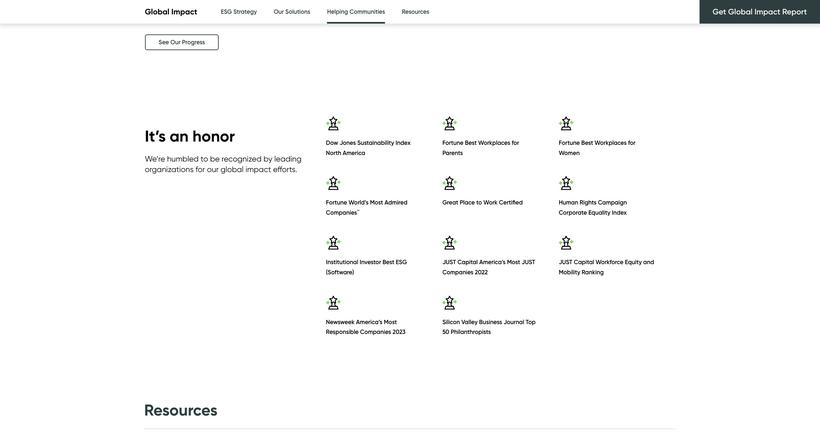 Task type: locate. For each thing, give the bounding box(es) containing it.
1 global from the left
[[729, 7, 753, 16]]

silicon
[[443, 318, 460, 326]]

impact
[[246, 165, 271, 174]]

index
[[396, 139, 411, 147], [613, 209, 627, 216]]

to right action
[[189, 13, 194, 20]]

0 horizontal spatial esg
[[221, 8, 232, 15]]

0 vertical spatial most
[[370, 199, 383, 206]]

for for fortune best workplaces for women
[[629, 139, 636, 147]]

servicenow award trophy icon image for fortune best workplaces for parents
[[443, 116, 458, 131]]

0 horizontal spatial fortune
[[326, 199, 347, 206]]

servicenow award trophy icon image for fortune best workplaces for women
[[559, 116, 574, 131]]

servicenow award trophy icon image for just capital workforce equity and mobility ranking
[[559, 235, 574, 250]]

certified
[[500, 199, 523, 206]]

1 horizontal spatial capital
[[575, 259, 595, 266]]

esg inside esg strategy link
[[221, 8, 232, 15]]

0 vertical spatial index
[[396, 139, 411, 147]]

be
[[210, 154, 220, 164]]

journal
[[504, 318, 525, 326]]

fortune for fortune best workplaces for women
[[559, 139, 580, 147]]

america's
[[480, 259, 506, 266], [356, 318, 383, 326]]

1 horizontal spatial esg
[[396, 259, 407, 266]]

0 vertical spatial to
[[189, 13, 194, 20]]

1 horizontal spatial fortune
[[443, 139, 464, 147]]

servicenow award trophy icon image inside dow jones sustainability index north america link
[[326, 116, 341, 131]]

2 workplaces from the left
[[595, 139, 627, 147]]

servicenow award trophy icon image inside fortune best workplaces for women 'link'
[[559, 116, 574, 131]]

just capital workforce equity and mobility ranking
[[559, 259, 655, 276]]

1 vertical spatial to
[[201, 154, 208, 164]]

institutional investor best esg (software)
[[326, 259, 407, 276]]

to left be
[[201, 154, 208, 164]]

1 horizontal spatial impact
[[755, 7, 781, 16]]

and up combat
[[206, 1, 217, 7]]

index down campaign
[[613, 209, 627, 216]]

companies inside newsweek america's most responsible companies 2023
[[361, 328, 392, 336]]

newsweek
[[326, 318, 355, 326]]

servicenow award trophy icon image inside 'great place to work certified' link
[[443, 176, 458, 190]]

2 vertical spatial to
[[477, 199, 482, 206]]

2 horizontal spatial fortune
[[559, 139, 580, 147]]

valley
[[462, 318, 478, 326]]

1 impact from the left
[[755, 7, 781, 16]]

best
[[465, 139, 477, 147], [582, 139, 594, 147], [383, 259, 395, 266]]

esg strategy
[[221, 8, 257, 15]]

countries
[[239, 1, 264, 7]]

1 horizontal spatial workplaces
[[595, 139, 627, 147]]

workplaces
[[479, 139, 511, 147], [595, 139, 627, 147]]

just for just capital america's most just companies 2022
[[443, 259, 457, 266]]

index right sustainability at the left
[[396, 139, 411, 147]]

fortune inside fortune best workplaces for parents
[[443, 139, 464, 147]]

to for within
[[189, 13, 194, 20]]

best inside fortune best workplaces for women
[[582, 139, 594, 147]]

1 workplaces from the left
[[479, 139, 511, 147]]

0 horizontal spatial to
[[189, 13, 194, 20]]

0 vertical spatial and
[[206, 1, 217, 7]]

equity
[[626, 259, 642, 266]]

2 horizontal spatial best
[[582, 139, 594, 147]]

0 horizontal spatial global
[[145, 7, 170, 17]]

among
[[219, 1, 238, 7]]

1 vertical spatial companies
[[443, 269, 474, 276]]

recognized
[[222, 154, 262, 164]]

0 horizontal spatial impact
[[172, 7, 197, 17]]

servicenow award trophy icon image inside newsweek america's most responsible companies 2023 link
[[326, 295, 341, 310]]

get global impact report link
[[700, 0, 821, 24]]

esg
[[221, 8, 232, 15], [396, 259, 407, 266]]

1 horizontal spatial to
[[201, 154, 208, 164]]

2 vertical spatial companies
[[361, 328, 392, 336]]

most for fortune world's most admired companies
[[370, 199, 383, 206]]

global right get
[[729, 7, 753, 16]]

workforce
[[596, 259, 624, 266]]

2023
[[393, 328, 406, 336]]

1 horizontal spatial companies
[[361, 328, 392, 336]]

servicenow award trophy icon image inside silicon valley business journal top 50 philanthropists link
[[443, 295, 458, 310]]

servicenow award trophy icon image inside 'institutional investor best esg (software)' link
[[326, 235, 341, 250]]

sustainability
[[358, 139, 395, 147]]

most
[[370, 199, 383, 206], [508, 259, 521, 266], [384, 318, 397, 326]]

0 horizontal spatial for
[[196, 165, 205, 174]]

fortune inside fortune best workplaces for women
[[559, 139, 580, 147]]

see our progress link
[[145, 34, 219, 50]]

0 vertical spatial esg
[[221, 8, 232, 15]]

top
[[526, 318, 536, 326]]

america's up responsible
[[356, 318, 383, 326]]

esg right investor
[[396, 259, 407, 266]]

2 horizontal spatial most
[[508, 259, 521, 266]]

our
[[207, 165, 219, 174]]

america's inside newsweek america's most responsible companies 2023
[[356, 318, 383, 326]]

ranking
[[582, 269, 604, 276]]

just capital america's most just companies 2022
[[443, 259, 536, 276]]

to inside we're humbled to be recognized by leading organizations for our global impact efforts.
[[201, 154, 208, 164]]

2 impact from the left
[[172, 7, 197, 17]]

fortune
[[443, 139, 464, 147], [559, 139, 580, 147], [326, 199, 347, 206]]

servicenow award trophy icon image inside fortune best workplaces for parents link
[[443, 116, 458, 131]]

0 vertical spatial companies
[[326, 209, 357, 216]]

for inside fortune best workplaces for parents
[[512, 139, 520, 147]]

0 horizontal spatial our
[[171, 39, 181, 46]]

just inside just capital workforce equity and mobility ranking
[[559, 259, 573, 266]]

silicon valley business journal top 50 philanthropists
[[443, 318, 536, 336]]

for inside fortune best workplaces for women
[[629, 139, 636, 147]]

and
[[206, 1, 217, 7], [644, 259, 655, 266]]

our right see
[[171, 39, 181, 46]]

honor
[[193, 126, 235, 146]]

best for parents
[[465, 139, 477, 147]]

fortune best workplaces for women
[[559, 139, 636, 157]]

america's up 2022
[[480, 259, 506, 266]]

companies left 2023
[[361, 328, 392, 336]]

0 horizontal spatial best
[[383, 259, 395, 266]]

capital inside just capital america's most just companies 2022
[[458, 259, 478, 266]]

see our progress
[[159, 39, 205, 46]]

global left action
[[145, 7, 170, 17]]

great place to work certified link
[[443, 176, 559, 210]]

1 just from the left
[[443, 259, 457, 266]]

2 horizontal spatial just
[[559, 259, 573, 266]]

fortune up parents
[[443, 139, 464, 147]]

2 horizontal spatial to
[[477, 199, 482, 206]]

esg down among
[[221, 8, 232, 15]]

our left solutions
[[274, 8, 284, 15]]

1 horizontal spatial most
[[384, 318, 397, 326]]

1 horizontal spatial best
[[465, 139, 477, 147]]

0 horizontal spatial and
[[206, 1, 217, 7]]

companies down world's
[[326, 209, 357, 216]]

fortune best workplaces for parents link
[[443, 116, 559, 160]]

helping communities
[[327, 8, 385, 15]]

2 capital from the left
[[575, 259, 595, 266]]

capital inside just capital workforce equity and mobility ranking
[[575, 259, 595, 266]]

silicon valley business journal top 50 philanthropists link
[[443, 295, 559, 339]]

institutional investor best esg (software) link
[[326, 235, 443, 279]]

america
[[343, 149, 366, 157]]

report
[[783, 7, 808, 16]]

companies
[[326, 209, 357, 216], [443, 269, 474, 276], [361, 328, 392, 336]]

2 global from the left
[[145, 7, 170, 17]]

1 horizontal spatial and
[[644, 259, 655, 266]]

1 horizontal spatial america's
[[480, 259, 506, 266]]

best inside institutional investor best esg (software)
[[383, 259, 395, 266]]

leading
[[275, 154, 302, 164]]

women
[[559, 149, 580, 157]]

humbled
[[167, 154, 199, 164]]

2 horizontal spatial companies
[[443, 269, 474, 276]]

servicenow award trophy icon image for newsweek america's most responsible companies 2023
[[326, 295, 341, 310]]

impact
[[755, 7, 781, 16], [172, 7, 197, 17]]

1 vertical spatial esg
[[396, 259, 407, 266]]

0 horizontal spatial most
[[370, 199, 383, 206]]

1 vertical spatial and
[[644, 259, 655, 266]]

just for just capital workforce equity and mobility ranking
[[559, 259, 573, 266]]

servicenow award trophy icon image inside human rights campaign corporate equality index 'link'
[[559, 176, 574, 190]]

workplaces inside fortune best workplaces for women
[[595, 139, 627, 147]]

fortune up women
[[559, 139, 580, 147]]

0 vertical spatial america's
[[480, 259, 506, 266]]

communities
[[350, 8, 385, 15]]

2 vertical spatial most
[[384, 318, 397, 326]]

servicenow award trophy icon image for fortune world's most admired companies
[[326, 176, 341, 190]]

workplaces inside fortune best workplaces for parents
[[479, 139, 511, 147]]

just
[[443, 259, 457, 266], [522, 259, 536, 266], [559, 259, 573, 266]]

most inside newsweek america's most responsible companies 2023
[[384, 318, 397, 326]]

servicenow award trophy icon image inside just capital america's most just companies 2022 link
[[443, 235, 458, 250]]

dow
[[326, 139, 339, 147]]

companies inside fortune world's most admired companies
[[326, 209, 357, 216]]

1 horizontal spatial index
[[613, 209, 627, 216]]

and inside just capital workforce equity and mobility ranking
[[644, 259, 655, 266]]

0 horizontal spatial america's
[[356, 318, 383, 326]]

2 horizontal spatial for
[[629, 139, 636, 147]]

our solutions
[[274, 8, 311, 15]]

newsweek america's most responsible companies 2023
[[326, 318, 406, 336]]

0 horizontal spatial capital
[[458, 259, 478, 266]]

capital up 2022
[[458, 259, 478, 266]]

and right the equity
[[644, 259, 655, 266]]

just capital workforce equity and mobility ranking link
[[559, 235, 676, 279]]

0 horizontal spatial index
[[396, 139, 411, 147]]

1 horizontal spatial global
[[729, 7, 753, 16]]

north
[[326, 149, 342, 157]]

1 vertical spatial our
[[171, 39, 181, 46]]

most inside fortune world's most admired companies
[[370, 199, 383, 206]]

resources
[[402, 8, 430, 15], [144, 400, 218, 420]]

1 horizontal spatial for
[[512, 139, 520, 147]]

1 horizontal spatial just
[[522, 259, 536, 266]]

to left work
[[477, 199, 482, 206]]

capital up ranking on the right bottom of page
[[575, 259, 595, 266]]

fortune for fortune world's most admired companies
[[326, 199, 347, 206]]

0 horizontal spatial companies
[[326, 209, 357, 216]]

best inside fortune best workplaces for parents
[[465, 139, 477, 147]]

fortune for fortune best workplaces for parents
[[443, 139, 464, 147]]

1 vertical spatial resources
[[144, 400, 218, 420]]

equality
[[589, 209, 611, 216]]

great
[[443, 199, 459, 206]]

servicenow award trophy icon image
[[326, 116, 341, 131], [443, 116, 458, 131], [559, 116, 574, 131], [326, 176, 341, 190], [443, 176, 458, 190], [559, 176, 574, 190], [326, 235, 341, 250], [443, 235, 458, 250], [559, 235, 574, 250], [326, 295, 341, 310], [443, 295, 458, 310]]

1 vertical spatial most
[[508, 259, 521, 266]]

united nations sustainable development goals image
[[421, 0, 682, 79]]

human rights campaign corporate equality index link
[[559, 176, 676, 220]]

admired
[[385, 199, 408, 206]]

3 just from the left
[[559, 259, 573, 266]]

fortune left world's
[[326, 199, 347, 206]]

change's
[[240, 13, 264, 20]]

0 horizontal spatial resources
[[144, 400, 218, 420]]

0 vertical spatial resources
[[402, 8, 430, 15]]

1 capital from the left
[[458, 259, 478, 266]]

fortune inside fortune world's most admired companies
[[326, 199, 347, 206]]

companies left 2022
[[443, 269, 474, 276]]

1 vertical spatial america's
[[356, 318, 383, 326]]

0 horizontal spatial just
[[443, 259, 457, 266]]

1 vertical spatial index
[[613, 209, 627, 216]]

0 horizontal spatial workplaces
[[479, 139, 511, 147]]

for
[[512, 139, 520, 147], [629, 139, 636, 147], [196, 165, 205, 174]]

0 vertical spatial our
[[274, 8, 284, 15]]

resources link
[[402, 0, 430, 24]]

servicenow award trophy icon image inside just capital workforce equity and mobility ranking link
[[559, 235, 574, 250]]



Task type: vqa. For each thing, say whether or not it's contained in the screenshot.
suits at the right of page
no



Task type: describe. For each thing, give the bounding box(es) containing it.
fortune best workplaces for women link
[[559, 116, 676, 160]]

most inside just capital america's most just companies 2022
[[508, 259, 521, 266]]

business
[[480, 318, 503, 326]]

jones
[[340, 139, 356, 147]]

index inside dow jones sustainability index north america
[[396, 139, 411, 147]]

companies for fortune world's most admired companies
[[326, 209, 357, 216]]

2 just from the left
[[522, 259, 536, 266]]

esg inside institutional investor best esg (software)
[[396, 259, 407, 266]]

capital for mobility
[[575, 259, 595, 266]]

most for newsweek america's most responsible companies 2023
[[384, 318, 397, 326]]

get
[[713, 7, 727, 16]]

servicenow award trophy icon image for just capital america's most just companies 2022
[[443, 235, 458, 250]]

dow jones sustainability index north america
[[326, 139, 411, 157]]

impacts
[[266, 13, 287, 20]]

see
[[159, 39, 169, 46]]

servicenow award trophy icon image for silicon valley business journal top 50 philanthropists
[[443, 295, 458, 310]]

helping communities link
[[327, 0, 385, 26]]

human
[[559, 199, 579, 206]]

we're
[[145, 154, 165, 164]]

companies inside just capital america's most just companies 2022
[[443, 269, 474, 276]]

rights
[[580, 199, 597, 206]]

50
[[443, 328, 450, 336]]

more
[[151, 1, 164, 7]]

get global impact report
[[713, 7, 808, 16]]

human rights campaign corporate equality index
[[559, 199, 628, 216]]

equality
[[166, 1, 188, 7]]

place
[[460, 199, 475, 206]]

newsweek america's most responsible companies 2023 link
[[326, 295, 443, 339]]

within
[[189, 1, 205, 7]]

climate
[[219, 13, 239, 20]]

workplaces for fortune best workplaces for women
[[595, 139, 627, 147]]

servicenow award trophy icon image for institutional investor best esg (software)
[[326, 235, 341, 250]]

it's an honor
[[145, 126, 235, 146]]

by
[[264, 154, 273, 164]]

america's inside just capital america's most just companies 2022
[[480, 259, 506, 266]]

combat
[[196, 13, 217, 20]]

strategy
[[234, 8, 257, 15]]

servicenow award trophy icon image for dow jones sustainability index north america
[[326, 116, 341, 131]]

an
[[170, 126, 189, 146]]

more equality within and among countries
[[151, 1, 264, 7]]

our solutions link
[[274, 0, 311, 24]]

for inside we're humbled to be recognized by leading organizations for our global impact efforts.
[[196, 165, 205, 174]]

campaign
[[599, 199, 628, 206]]

2022
[[475, 269, 488, 276]]

workplaces for fortune best workplaces for parents
[[479, 139, 511, 147]]

action
[[170, 13, 187, 20]]

tm
[[357, 209, 360, 211]]

organizations
[[145, 165, 194, 174]]

our inside "link"
[[171, 39, 181, 46]]

solutions
[[286, 8, 311, 15]]

taking
[[151, 13, 168, 20]]

investor
[[360, 259, 381, 266]]

corporate
[[559, 209, 588, 216]]

to for honor
[[201, 154, 208, 164]]

efforts.
[[273, 165, 298, 174]]

for for fortune best workplaces for parents
[[512, 139, 520, 147]]

servicenow award trophy icon image for human rights campaign corporate equality index
[[559, 176, 574, 190]]

impact inside get global impact report link
[[755, 7, 781, 16]]

just capital america's most just companies 2022 link
[[443, 235, 559, 279]]

helping
[[327, 8, 348, 15]]

philanthropists
[[451, 328, 491, 336]]

capital for companies
[[458, 259, 478, 266]]

fortune best workplaces for parents
[[443, 139, 520, 157]]

1 horizontal spatial resources
[[402, 8, 430, 15]]

servicenow award trophy icon image for great place to work certified
[[443, 176, 458, 190]]

fortune world's most admired companies
[[326, 199, 408, 216]]

1 horizontal spatial our
[[274, 8, 284, 15]]

best for women
[[582, 139, 594, 147]]

global impact
[[145, 7, 197, 17]]

work
[[484, 199, 498, 206]]

great place to work certified
[[443, 199, 523, 206]]

global
[[221, 165, 244, 174]]

companies for newsweek america's most responsible companies 2023
[[361, 328, 392, 336]]

esg strategy link
[[221, 0, 257, 24]]

(software)
[[326, 269, 354, 276]]

world's
[[349, 199, 369, 206]]

mobility
[[559, 269, 581, 276]]

taking action to combat climate change's impacts
[[151, 13, 287, 20]]

it's
[[145, 126, 166, 146]]

responsible
[[326, 328, 359, 336]]

index inside 'human rights campaign corporate equality index'
[[613, 209, 627, 216]]

we're humbled to be recognized by leading organizations for our global impact efforts.
[[145, 154, 302, 174]]

parents
[[443, 149, 463, 157]]

progress
[[182, 39, 205, 46]]

institutional
[[326, 259, 359, 266]]



